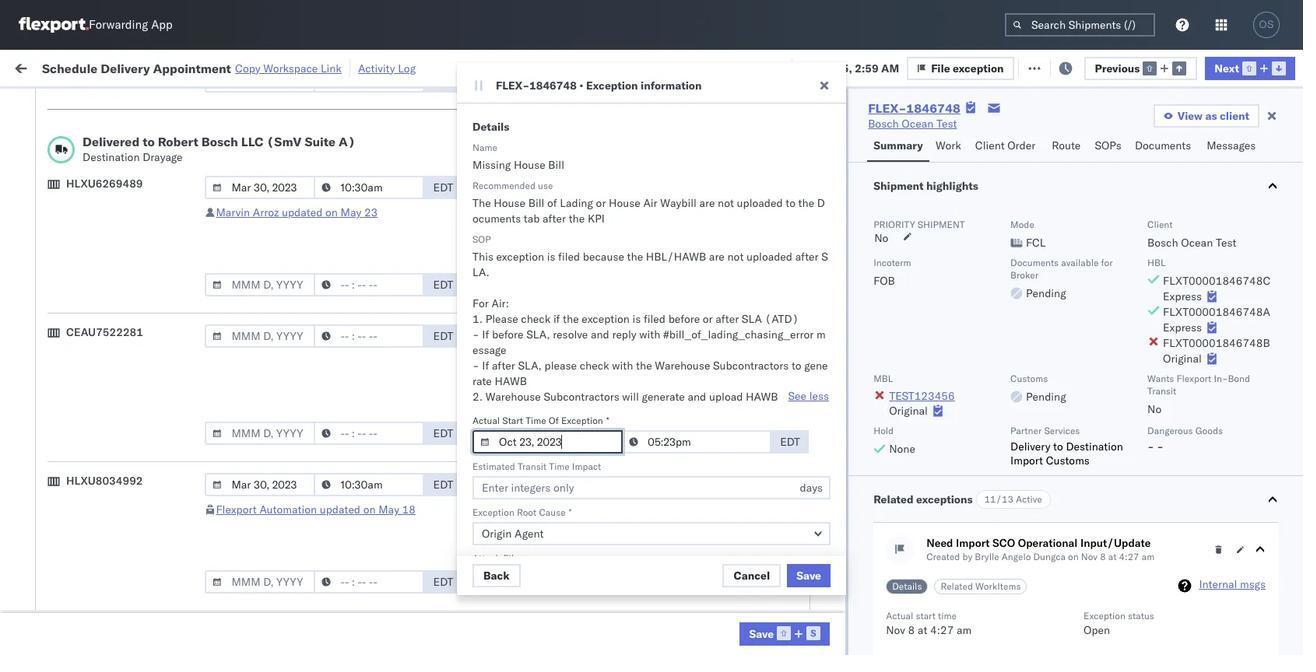 Task type: locate. For each thing, give the bounding box(es) containing it.
after down of at the left of the page
[[543, 212, 566, 226]]

1 vertical spatial cascading on
[[489, 527, 556, 541]]

2130387 down start
[[893, 636, 940, 650]]

no down priority
[[874, 231, 889, 245]]

0 vertical spatial not
[[718, 196, 734, 210]]

confirm down confirm pickup from los angeles, ca
[[36, 464, 76, 478]]

updated down '24,'
[[320, 503, 361, 517]]

time for impact
[[549, 461, 570, 473]]

3 ca from the top
[[36, 300, 51, 314]]

test inside client bosch ocean test incoterm fob
[[1216, 236, 1237, 250]]

angeles, for schedule pickup from los angeles, ca link for fifth schedule pickup from los angeles, ca button from the bottom of the page
[[167, 216, 210, 230]]

msgs
[[1240, 578, 1266, 592]]

2022 for schedule pickup from los angeles, ca link related to third schedule pickup from los angeles, ca button
[[360, 293, 387, 307]]

1 -- : -- -- text field from the top
[[314, 325, 425, 348]]

warehouse up the start
[[486, 390, 541, 404]]

2 hlxu6269489, from the top
[[1042, 224, 1122, 238]]

5 resize handle column header from the left
[[652, 121, 671, 656]]

ca for confirm pickup from los angeles, ca link
[[36, 437, 51, 451]]

2.
[[473, 390, 483, 404]]

2 integration from the top
[[679, 567, 733, 581]]

(0)
[[253, 60, 274, 74]]

delivery inside partner services delivery to destination import customs
[[1011, 440, 1051, 454]]

0 vertical spatial cascading on
[[489, 378, 556, 392]]

5 ca from the top
[[36, 437, 51, 451]]

gene
[[804, 359, 828, 373]]

with
[[639, 328, 660, 342], [612, 359, 633, 373]]

2 vertical spatial test123456
[[889, 389, 955, 403]]

0 horizontal spatial mode
[[476, 127, 500, 139]]

save right cancel button
[[797, 569, 821, 583]]

2 omkar sav from the top
[[1255, 190, 1303, 204]]

8 down input/update
[[1100, 551, 1106, 563]]

1 horizontal spatial details
[[892, 581, 922, 592]]

pickup inside schedule pickup from rotterdam, netherlands
[[85, 559, 118, 573]]

0 vertical spatial 2023
[[363, 499, 390, 513]]

omkar left 'savant'
[[715, 61, 750, 75]]

2 vandelay from the left
[[679, 601, 724, 615]]

time
[[526, 415, 546, 427], [549, 461, 570, 473]]

message (0)
[[210, 60, 274, 74]]

2023
[[363, 499, 390, 513], [369, 567, 396, 581], [363, 601, 390, 615]]

omkar for caiu7969337
[[1255, 156, 1288, 170]]

1 flex-1889466 from the top
[[859, 362, 940, 376]]

ocean fcl down please
[[476, 327, 531, 341]]

0 vertical spatial related
[[874, 493, 914, 507]]

pm
[[277, 430, 294, 444], [284, 567, 301, 581]]

ca for schedule pickup from los angeles, ca link related to third schedule pickup from los angeles, ca button
[[36, 300, 51, 314]]

1 horizontal spatial mode
[[1011, 219, 1035, 230]]

0 vertical spatial cascading
[[489, 230, 544, 244]]

integration test account - karl lagerfeld up cancel button
[[679, 533, 881, 547]]

1 vertical spatial -- : -- -- text field
[[314, 571, 425, 594]]

2 vertical spatial jan
[[324, 601, 341, 615]]

1 horizontal spatial work
[[936, 139, 961, 153]]

jan up 25,
[[330, 567, 347, 581]]

flex-1660288 button
[[835, 152, 943, 174], [835, 152, 943, 174]]

3 schedule pickup from los angeles, ca link from the top
[[36, 284, 221, 315]]

1 horizontal spatial for
[[1101, 257, 1113, 269]]

2023 right 13,
[[363, 499, 390, 513]]

flxt00001846748b
[[1163, 336, 1270, 350]]

0 horizontal spatial original
[[889, 404, 928, 418]]

Search Shipments (/) text field
[[1005, 13, 1155, 37]]

vandelay for vandelay
[[578, 601, 623, 615]]

related inside button
[[941, 581, 973, 592]]

the right if
[[563, 312, 579, 326]]

3 schedule pickup from los angeles, ca from the top
[[36, 285, 210, 314]]

before down please
[[492, 328, 524, 342]]

express for flxt00001846748c
[[1163, 290, 1202, 304]]

2 integration test account - karl lagerfeld from the top
[[679, 567, 881, 581]]

1 schedule delivery appointment link from the top
[[36, 257, 191, 273]]

3 2130387 from the top
[[893, 636, 940, 650]]

1 integration from the top
[[679, 533, 733, 547]]

container numbers
[[959, 121, 1001, 145]]

hbl
[[1148, 257, 1166, 269]]

ocean fcl up attach files
[[476, 533, 531, 547]]

exception root cause *
[[473, 507, 572, 518]]

on down the please
[[544, 378, 556, 392]]

2 mmm d, yyyy text field from the top
[[205, 273, 316, 297]]

updated right arroz
[[282, 206, 323, 220]]

file exception
[[1037, 60, 1110, 74], [931, 61, 1004, 75]]

reply
[[612, 328, 637, 342]]

flex-1889466 down 'none'
[[859, 464, 940, 478]]

for left work,
[[149, 96, 162, 108]]

2 upload customs clearance documents link from the top
[[36, 318, 221, 349]]

0 vertical spatial confirm
[[36, 422, 76, 436]]

angeles, for schedule pickup from los angeles, ca link related to 4th schedule pickup from los angeles, ca button from the top of the page
[[167, 353, 210, 367]]

1 flex-2130387 from the top
[[859, 533, 940, 547]]

bond
[[1228, 373, 1250, 385]]

1 horizontal spatial is
[[633, 312, 641, 326]]

ca inside confirm pickup from los angeles, ca
[[36, 437, 51, 451]]

am
[[881, 61, 899, 75], [277, 190, 295, 204], [277, 225, 295, 239], [277, 259, 295, 273], [277, 293, 295, 307], [277, 327, 295, 341], [277, 464, 295, 478], [277, 499, 295, 513], [277, 601, 295, 615]]

next button
[[1205, 56, 1295, 80]]

incoterm
[[874, 257, 911, 269]]

less
[[809, 389, 829, 403]]

2023 for 2:59 am est, jan 13, 2023
[[363, 499, 390, 513]]

schedule pickup from los angeles, ca for schedule pickup from los angeles, ca link related to 4th schedule pickup from los angeles, ca button from the top of the page
[[36, 353, 210, 383]]

schedule for schedule delivery appointment button corresponding to bosch
[[36, 395, 82, 409]]

import up the ready
[[132, 60, 167, 74]]

scheduled
[[474, 427, 527, 441], [474, 575, 527, 589]]

1 horizontal spatial transit
[[1148, 385, 1177, 397]]

snoozed : no
[[326, 96, 381, 108]]

mmm d, yyyy text field for hlxu6269489
[[205, 176, 316, 199]]

confirm pickup from los angeles, ca link
[[36, 421, 221, 452]]

hawb right rate
[[495, 374, 527, 388]]

1 vertical spatial updated
[[320, 503, 361, 517]]

on down cause at the bottom
[[544, 527, 556, 541]]

mode inside mode button
[[476, 127, 500, 139]]

2 horizontal spatial flexport
[[1177, 373, 1212, 385]]

of
[[547, 196, 557, 210]]

23, for 2022
[[346, 430, 363, 444]]

2 vertical spatial no
[[1148, 402, 1162, 417]]

1 vertical spatial details
[[892, 581, 922, 592]]

1 vertical spatial mode
[[1011, 219, 1035, 230]]

on left 23
[[325, 206, 338, 220]]

appointment for schedule delivery appointment button for integration
[[128, 532, 191, 546]]

related left exceptions on the bottom of the page
[[874, 493, 914, 507]]

4 ocean fcl from the top
[[476, 259, 531, 273]]

1 ceau7522281, from the top
[[959, 190, 1039, 204]]

for
[[149, 96, 162, 108], [1101, 257, 1113, 269]]

1 vertical spatial may
[[379, 503, 399, 517]]

0 vertical spatial and
[[591, 328, 609, 342]]

1 scheduled from the top
[[474, 427, 527, 441]]

1 horizontal spatial save
[[797, 569, 821, 583]]

8 inside 'actual start time nov 8 at 4:27 am'
[[908, 624, 915, 638]]

transit inside wants flexport in-bond transit no
[[1148, 385, 1177, 397]]

0 vertical spatial mode
[[476, 127, 500, 139]]

ocean down sop
[[476, 259, 508, 273]]

est, for 11:30 pm est, jan 23, 2023
[[304, 567, 327, 581]]

file down search shipments (/) text box at the top right of page
[[1037, 60, 1056, 74]]

1 abcdefg78456546 from the top
[[1060, 362, 1165, 376]]

nov inside the "need import sco operational input/update created by brylle angelo dungca on nov 8 at 4:27 am"
[[1081, 551, 1098, 563]]

client for bosch
[[1148, 219, 1173, 230]]

ocean up flxt00001846748c
[[1181, 236, 1213, 250]]

1 vertical spatial pending
[[1026, 390, 1066, 404]]

4 ca from the top
[[36, 369, 51, 383]]

consignee up cancel button
[[751, 499, 803, 513]]

ca for 2nd schedule pickup from los angeles, ca button from the bottom's schedule pickup from los angeles, ca link
[[36, 506, 51, 520]]

1 vertical spatial upload
[[36, 319, 71, 333]]

1 hlxu6269489, from the top
[[1042, 190, 1122, 204]]

1 horizontal spatial numbers
[[1117, 127, 1155, 139]]

delivery
[[101, 60, 150, 76], [85, 258, 125, 272], [85, 395, 125, 409], [1011, 440, 1051, 454], [78, 464, 118, 478], [85, 532, 125, 546]]

risk
[[323, 60, 341, 74]]

cascading on down exception root cause *
[[489, 527, 556, 541]]

* right of
[[606, 415, 609, 427]]

los for third schedule pickup from los angeles, ca button
[[147, 285, 164, 299]]

2 horizontal spatial at
[[1108, 551, 1117, 563]]

confirm inside confirm delivery link
[[36, 464, 76, 478]]

hlxu6269489, for schedule pickup from los angeles, ca link related to third schedule pickup from los angeles, ca button
[[1042, 293, 1122, 307]]

confirm inside confirm pickup from los angeles, ca
[[36, 422, 76, 436]]

1 omkar sav from the top
[[1255, 156, 1303, 170]]

details
[[473, 120, 510, 134], [892, 581, 922, 592]]

at inside 'actual start time nov 8 at 4:27 am'
[[918, 624, 927, 638]]

1 horizontal spatial hawb
[[746, 390, 778, 404]]

time for of
[[526, 415, 546, 427]]

wants flexport in-bond transit no
[[1148, 373, 1250, 417]]

integration up vandelay west
[[679, 567, 733, 581]]

cascading on
[[489, 378, 556, 392], [489, 527, 556, 541]]

partner services delivery to destination import customs
[[1011, 425, 1123, 468]]

pickup inside confirm pickup from los angeles, ca
[[78, 422, 112, 436]]

to down services
[[1053, 440, 1063, 454]]

schedule pickup from los angeles, ca link for 4th schedule pickup from los angeles, ca button from the top of the page
[[36, 352, 221, 383]]

1 upload customs clearance documents link from the top
[[36, 147, 221, 178]]

los for 1st schedule pickup from los angeles, ca button
[[147, 182, 164, 196]]

transit down wants
[[1148, 385, 1177, 397]]

related for related exceptions
[[874, 493, 914, 507]]

2 vertical spatial at
[[918, 624, 927, 638]]

client bosch ocean test incoterm fob
[[874, 219, 1237, 288]]

destination down delivered
[[83, 150, 140, 164]]

1 ca from the top
[[36, 197, 51, 211]]

: left the ready
[[113, 96, 116, 108]]

3 ceau7522281, from the top
[[959, 258, 1039, 272]]

hawb
[[495, 374, 527, 388], [746, 390, 778, 404]]

shipment highlights button
[[849, 163, 1303, 209]]

updated
[[282, 206, 323, 220], [320, 503, 361, 517]]

filed down hbl/hawb
[[644, 312, 666, 326]]

ocean down the start
[[476, 430, 508, 444]]

1 vertical spatial scheduled
[[474, 575, 527, 589]]

for
[[473, 297, 489, 311]]

2:00
[[251, 327, 274, 341]]

schedule delivery appointment for integration test account - karl lagerfeld
[[36, 532, 191, 546]]

3 karl from the top
[[812, 636, 832, 650]]

not right hbl/hawb
[[728, 250, 744, 264]]

0 horizontal spatial check
[[521, 312, 551, 326]]

sops button
[[1089, 132, 1129, 162]]

1 vertical spatial time
[[549, 461, 570, 473]]

4 ceau7522281, from the top
[[959, 293, 1039, 307]]

7 ca from the top
[[36, 608, 51, 622]]

est, for 9:00 am est, dec 24, 2022
[[298, 464, 321, 478]]

1 vertical spatial transit
[[518, 461, 547, 473]]

4 flex-1889466 from the top
[[859, 464, 940, 478]]

integration test account - karl lagerfeld up west
[[679, 567, 881, 581]]

2 2:59 am edt, nov 5, 2022 from the top
[[251, 225, 387, 239]]

schedule delivery appointment
[[36, 258, 191, 272], [36, 395, 191, 409], [36, 532, 191, 546]]

if
[[482, 328, 489, 342], [482, 359, 489, 373]]

start
[[916, 610, 936, 622]]

if up rate
[[482, 359, 489, 373]]

save down west
[[749, 627, 774, 641]]

0 vertical spatial upload customs clearance documents button
[[36, 147, 221, 179]]

not right waybill
[[718, 196, 734, 210]]

ocean fcl up please
[[476, 293, 531, 307]]

-
[[473, 328, 479, 342], [473, 359, 479, 373], [1148, 440, 1154, 454], [1157, 440, 1164, 454], [803, 533, 810, 547], [803, 567, 810, 581], [803, 636, 810, 650]]

ceau7522281, for third schedule pickup from los angeles, ca button
[[959, 293, 1039, 307]]

angeles, for 2nd schedule pickup from los angeles, ca button from the bottom's schedule pickup from los angeles, ca link
[[167, 490, 210, 504]]

2 lagerfeld from the top
[[835, 567, 881, 581]]

4 abcdefg78456546 from the top
[[1060, 464, 1165, 478]]

estimated down please
[[496, 329, 546, 343]]

3 schedule delivery appointment link from the top
[[36, 531, 191, 547]]

2 upload customs clearance documents button from the top
[[36, 318, 221, 351]]

pickup down delivered
[[85, 182, 118, 196]]

schedule pickup from los angeles, ca down 'schedule pickup from rotterdam, netherlands' button
[[36, 593, 210, 622]]

ocean fcl up recommended
[[476, 156, 531, 170]]

confirm delivery link
[[36, 463, 118, 478]]

0 vertical spatial work
[[170, 60, 197, 74]]

8
[[1100, 551, 1106, 563], [908, 624, 915, 638]]

0 vertical spatial or
[[596, 196, 606, 210]]

1 vertical spatial warehouse
[[486, 390, 541, 404]]

los for confirm pickup from los angeles, ca button
[[140, 422, 158, 436]]

jan for 13,
[[324, 499, 341, 513]]

*
[[606, 415, 609, 427], [569, 507, 572, 518]]

pickup up netherlands
[[85, 559, 118, 573]]

fob
[[874, 274, 895, 288]]

ocean down the name
[[476, 156, 508, 170]]

at
[[310, 60, 320, 74], [1108, 551, 1117, 563], [918, 624, 927, 638]]

actual down recommended
[[496, 204, 528, 218]]

est, for 7:00 pm est, dec 23, 2022
[[297, 430, 320, 444]]

23, for 2023
[[350, 567, 367, 581]]

0 vertical spatial karl
[[812, 533, 832, 547]]

1 vertical spatial with
[[612, 359, 633, 373]]

sla
[[742, 312, 762, 326]]

bosch inside client bosch ocean test incoterm fob
[[1148, 236, 1178, 250]]

original down test123456 button
[[889, 404, 928, 418]]

maeu9408431 up dungca
[[1060, 533, 1139, 547]]

-- : -- -- text field
[[314, 69, 425, 93], [314, 176, 425, 199], [314, 273, 425, 297], [314, 422, 425, 445], [621, 431, 772, 454], [314, 473, 425, 497]]

1 vertical spatial schedule delivery appointment
[[36, 395, 191, 409]]

the
[[473, 196, 491, 210]]

to inside details name missing house bill recommended use the house bill of lading or house air waybill are not uploaded to the d ocuments tab after the kpi
[[786, 196, 796, 210]]

delivery for schedule delivery appointment button corresponding to bosch
[[85, 395, 125, 409]]

mmm d, yyyy text field for arroz
[[205, 273, 316, 297]]

cascading for hlxu8034992
[[489, 527, 541, 541]]

0 vertical spatial updated
[[282, 206, 323, 220]]

23, up 25,
[[350, 567, 367, 581]]

filed
[[558, 250, 580, 264], [644, 312, 666, 326]]

1 vertical spatial omkar
[[1255, 156, 1288, 170]]

vandelay west
[[679, 601, 752, 615]]

details for details name missing house bill recommended use the house bill of lading or house air waybill are not uploaded to the d ocuments tab after the kpi
[[473, 120, 510, 134]]

flex-1846748 for 3rd schedule delivery appointment button from the bottom
[[859, 259, 940, 273]]

link
[[321, 61, 342, 75]]

schedule pickup from los angeles, ca button up ceau7522281
[[36, 284, 221, 316]]

2023 up 2:59 am est, jan 25, 2023
[[369, 567, 396, 581]]

1 lagerfeld from the top
[[835, 533, 881, 547]]

angeles, inside confirm pickup from los angeles, ca
[[161, 422, 204, 436]]

ocean fcl down back 'button'
[[476, 601, 531, 615]]

customs inside partner services delivery to destination import customs
[[1046, 454, 1090, 468]]

0 vertical spatial am
[[1142, 551, 1155, 563]]

2 consignee from the left
[[751, 499, 803, 513]]

ocean down rate
[[476, 396, 508, 410]]

0 vertical spatial 2130387
[[893, 533, 940, 547]]

dec left '24,'
[[324, 464, 344, 478]]

bill
[[548, 158, 564, 172], [528, 196, 544, 210]]

MMM D, YYYY text field
[[205, 176, 316, 199], [205, 325, 316, 348], [205, 422, 316, 445], [473, 431, 623, 454], [205, 473, 316, 497]]

0 vertical spatial mmm d, yyyy text field
[[205, 69, 316, 93]]

2 schedule pickup from los angeles, ca from the top
[[36, 216, 210, 246]]

flex
[[835, 127, 852, 139]]

delivery for the confirm delivery button
[[78, 464, 118, 478]]

are inside this exception is filed because the hbl/hawb are not uploaded after s la. for air: 1. please check if the exception is filed before or after sla (atd) - if before sla, resolve and reply with #bill_of_lading_chasing_error m essage - if after sla, please check with the warehouse subcontractors to gene rate hawb 2. warehouse subcontractors will generate and upload hawb
[[709, 250, 725, 264]]

1 horizontal spatial before
[[668, 312, 700, 326]]

5 ceau7522281, from the top
[[959, 327, 1039, 341]]

view
[[1178, 109, 1203, 123]]

exception right •
[[586, 79, 638, 93]]

0 horizontal spatial 4:27
[[930, 624, 954, 638]]

flex-1889466
[[859, 362, 940, 376], [859, 396, 940, 410], [859, 430, 940, 444], [859, 464, 940, 478]]

5, for fifth schedule pickup from los angeles, ca button from the bottom of the page
[[347, 225, 358, 239]]

clearance
[[121, 148, 171, 162], [121, 319, 171, 333]]

and left reply
[[591, 328, 609, 342]]

1 vertical spatial 2130387
[[893, 567, 940, 581]]

0 horizontal spatial import
[[132, 60, 167, 74]]

details inside details name missing house bill recommended use the house bill of lading or house air waybill are not uploaded to the d ocuments tab after the kpi
[[473, 120, 510, 134]]

may left 23
[[341, 206, 361, 220]]

2130387 up created
[[893, 533, 940, 547]]

2 vertical spatial 2023
[[363, 601, 390, 615]]

schedule inside schedule pickup from rotterdam, netherlands
[[36, 559, 82, 573]]

0 horizontal spatial flexport
[[216, 503, 257, 517]]

the
[[798, 196, 815, 210], [569, 212, 585, 226], [627, 250, 643, 264], [563, 312, 579, 326], [636, 359, 652, 373]]

ocean fcl up the start
[[476, 396, 531, 410]]

flex-2130387 up the flex-1662119
[[859, 567, 940, 581]]

flex id
[[835, 127, 864, 139]]

abcdefg78456546
[[1060, 362, 1165, 376], [1060, 396, 1165, 410], [1060, 430, 1165, 444], [1060, 464, 1165, 478]]

ca for schedule pickup from los angeles, ca link related to 4th schedule pickup from los angeles, ca button from the top of the page
[[36, 369, 51, 383]]

this
[[473, 250, 494, 264]]

schedule pickup from los angeles, ca down ceau7522281
[[36, 353, 210, 383]]

upload customs clearance documents link for 2nd upload customs clearance documents button
[[36, 318, 221, 349]]

1 confirm from the top
[[36, 422, 76, 436]]

1 2:59 am edt, nov 5, 2022 from the top
[[251, 190, 387, 204]]

4:27 inside the "need import sco operational input/update created by brylle angelo dungca on nov 8 at 4:27 am"
[[1119, 551, 1139, 563]]

5 schedule pickup from los angeles, ca link from the top
[[36, 489, 221, 520]]

0 vertical spatial express
[[1163, 290, 1202, 304]]

ceau7522281, for 3rd schedule delivery appointment button from the bottom
[[959, 258, 1039, 272]]

1 vertical spatial destination
[[1066, 440, 1123, 454]]

brylle
[[975, 551, 999, 563]]

are
[[699, 196, 715, 210], [709, 250, 725, 264]]

0 horizontal spatial bill
[[528, 196, 544, 210]]

1 vertical spatial upload customs clearance documents link
[[36, 318, 221, 349]]

1 vertical spatial hawb
[[746, 390, 778, 404]]

schedule pickup from los angeles, ca link up ceau7522281
[[36, 284, 221, 315]]

work up 1660288
[[936, 139, 961, 153]]

ocean fcl up this
[[476, 225, 531, 239]]

delivery up confirm pickup from los angeles, ca
[[85, 395, 125, 409]]

est,
[[298, 327, 321, 341], [297, 430, 320, 444], [298, 464, 321, 478], [298, 499, 321, 513], [304, 567, 327, 581], [298, 601, 321, 615]]

6 resize handle column header from the left
[[808, 121, 827, 656]]

test inside 'link'
[[937, 117, 957, 131]]

los inside confirm pickup from los angeles, ca
[[140, 422, 158, 436]]

0 vertical spatial are
[[699, 196, 715, 210]]

0 vertical spatial 4:27
[[1119, 551, 1139, 563]]

sav
[[1291, 156, 1303, 170], [1291, 190, 1303, 204]]

1 edt, from the top
[[298, 190, 322, 204]]

documents inside "button"
[[1135, 139, 1191, 153]]

ceau7522281, for 1st schedule pickup from los angeles, ca button
[[959, 190, 1039, 204]]

ocean up will
[[611, 362, 643, 376]]

est, for 2:59 am est, jan 25, 2023
[[298, 601, 321, 615]]

1 maeu9408431 from the top
[[1060, 533, 1139, 547]]

1 vertical spatial test123456
[[1060, 293, 1126, 307]]

0 vertical spatial upload customs clearance documents link
[[36, 147, 221, 178]]

flex-1846748 • exception information
[[496, 79, 702, 93]]

2 vertical spatial flex-2130387
[[859, 636, 940, 650]]

4 resize handle column header from the left
[[551, 121, 570, 656]]

delivery up schedule pickup from rotterdam, netherlands
[[85, 532, 125, 546]]

-- : -- -- text field
[[314, 325, 425, 348], [314, 571, 425, 594]]

fcl down the start
[[511, 430, 531, 444]]

3 lagerfeld from the top
[[835, 636, 881, 650]]

hlxu8034992
[[1124, 190, 1201, 204], [1124, 224, 1201, 238], [1124, 258, 1201, 272], [1124, 293, 1201, 307], [1124, 327, 1201, 341], [66, 474, 143, 488]]

4 schedule pickup from los angeles, ca link from the top
[[36, 352, 221, 383]]

actual inside 'actual start time nov 8 at 4:27 am'
[[886, 610, 913, 622]]

numbers inside container numbers
[[959, 133, 998, 145]]

express
[[1163, 290, 1202, 304], [1163, 321, 1202, 335]]

0 vertical spatial client
[[975, 139, 1005, 153]]

7 resize handle column header from the left
[[933, 121, 951, 656]]

2 schedule pickup from los angeles, ca link from the top
[[36, 215, 221, 246]]

759
[[287, 60, 307, 74]]

est, for 2:59 am est, jan 13, 2023
[[298, 499, 321, 513]]

import inside the "need import sco operational input/update created by brylle angelo dungca on nov 8 at 4:27 am"
[[956, 536, 990, 550]]

bookings test consignee
[[679, 499, 803, 513]]

1 horizontal spatial :
[[362, 96, 365, 108]]

4 lhuu7894563, uetu5238478 from the top
[[959, 464, 1118, 478]]

los for fifth schedule pickup from los angeles, ca button from the bottom of the page
[[147, 216, 164, 230]]

ca for schedule pickup from los angeles, ca link associated with sixth schedule pickup from los angeles, ca button from the top
[[36, 608, 51, 622]]

estimated for hlxu8034992
[[496, 478, 546, 492]]

see less
[[788, 389, 829, 403]]

1 vertical spatial bill
[[528, 196, 544, 210]]

0 vertical spatial for
[[149, 96, 162, 108]]

at inside the "need import sco operational input/update created by brylle angelo dungca on nov 8 at 4:27 am"
[[1108, 551, 1117, 563]]

hlxu8034992 down confirm pickup from los angeles, ca
[[66, 474, 143, 488]]

priority
[[874, 219, 915, 230]]

mmm d, yyyy text field for automation
[[205, 571, 316, 594]]

MMM D, YYYY text field
[[205, 69, 316, 93], [205, 273, 316, 297], [205, 571, 316, 594]]

23
[[364, 206, 378, 220]]

appointment for schedule delivery appointment button corresponding to bosch
[[128, 395, 191, 409]]

cascading down exception root cause *
[[489, 527, 541, 541]]

1889466 down 'none'
[[893, 464, 940, 478]]

client inside client bosch ocean test incoterm fob
[[1148, 219, 1173, 230]]

1 horizontal spatial am
[[1142, 551, 1155, 563]]

wants
[[1148, 373, 1174, 385]]

2 confirm from the top
[[36, 464, 76, 478]]

snoozed
[[326, 96, 362, 108]]

los for sixth schedule pickup from los angeles, ca button from the top
[[147, 593, 164, 607]]

: down 205
[[362, 96, 365, 108]]

schedule for schedule delivery appointment button for integration
[[36, 532, 82, 546]]

0 vertical spatial scheduled
[[474, 427, 527, 441]]

dec
[[323, 430, 343, 444], [324, 464, 344, 478]]

schedule pickup from los angeles, ca for schedule pickup from los angeles, ca link for 1st schedule pickup from los angeles, ca button
[[36, 182, 210, 211]]

1 consignee from the left
[[653, 499, 705, 513]]

2 schedule delivery appointment link from the top
[[36, 394, 191, 410]]

0 vertical spatial clearance
[[121, 148, 171, 162]]

2 vertical spatial schedule delivery appointment button
[[36, 531, 191, 548]]

1 cascading from the top
[[489, 230, 544, 244]]

2:00 am est, nov 9, 2022
[[251, 327, 386, 341]]

2 upload from the top
[[36, 319, 71, 333]]

resize handle column header
[[223, 121, 241, 656], [395, 121, 414, 656], [450, 121, 469, 656], [551, 121, 570, 656], [652, 121, 671, 656], [808, 121, 827, 656], [933, 121, 951, 656], [1034, 121, 1053, 656], [1228, 121, 1247, 656], [1275, 121, 1294, 656]]

waybill
[[660, 196, 697, 210]]

0 horizontal spatial am
[[957, 624, 972, 638]]

operator
[[1255, 127, 1292, 139]]

4:27 down "time"
[[930, 624, 954, 638]]

west
[[727, 601, 752, 615]]

0 vertical spatial destination
[[83, 150, 140, 164]]

8 ocean fcl from the top
[[476, 396, 531, 410]]

flex-1846748 button
[[835, 186, 943, 208], [835, 186, 943, 208], [835, 221, 943, 243], [835, 221, 943, 243], [835, 255, 943, 277], [835, 255, 943, 277]]

14 ocean fcl from the top
[[476, 601, 531, 615]]

client inside button
[[975, 139, 1005, 153]]

1 mmm d, yyyy text field from the top
[[205, 69, 316, 93]]

schedule pickup from los angeles, ca for schedule pickup from los angeles, ca link related to third schedule pickup from los angeles, ca button
[[36, 285, 210, 314]]

hold
[[874, 425, 894, 437]]

2022 for schedule pickup from los angeles, ca link for 1st schedule pickup from los angeles, ca button
[[360, 190, 387, 204]]

test123456 down mbl
[[889, 389, 955, 403]]

1 vertical spatial schedule delivery appointment button
[[36, 394, 191, 411]]

actual left start
[[886, 610, 913, 622]]

0 horizontal spatial related
[[874, 493, 914, 507]]

0 vertical spatial transit
[[1148, 385, 1177, 397]]

documents inside documents available for broker
[[1011, 257, 1059, 269]]

if up essage
[[482, 328, 489, 342]]

2 vertical spatial schedule delivery appointment
[[36, 532, 191, 546]]

subcontractors
[[713, 359, 789, 373], [544, 390, 619, 404]]

2 schedule pickup from los angeles, ca button from the top
[[36, 215, 221, 248]]

dec for 23,
[[323, 430, 343, 444]]

24,
[[347, 464, 364, 478]]

work inside button
[[936, 139, 961, 153]]

1 vandelay from the left
[[578, 601, 623, 615]]

1 vertical spatial flex-2130387
[[859, 567, 940, 581]]

gvcu5265864 down brylle
[[959, 567, 1036, 581]]

omkar sav for ceau7522281, hlxu6269489, hlxu8034992
[[1255, 190, 1303, 204]]

1 horizontal spatial client
[[1148, 219, 1173, 230]]

consignee
[[653, 499, 705, 513], [751, 499, 803, 513]]

hlxu8034992 up wants
[[1124, 327, 1201, 341]]

6 schedule pickup from los angeles, ca link from the top
[[36, 592, 221, 623]]

4:27 down input/update
[[1119, 551, 1139, 563]]

1 vertical spatial related
[[941, 581, 973, 592]]

ocean fcl down sop
[[476, 259, 531, 273]]

import down partner
[[1011, 454, 1043, 468]]

2 cascading on from the top
[[489, 527, 556, 541]]

schedule pickup from los angeles, ca link for 1st schedule pickup from los angeles, ca button
[[36, 181, 221, 212]]

gvcu5265864 up brylle
[[959, 533, 1036, 547]]

to inside delivered to robert bosch llc (smv suite a) destination drayage
[[143, 134, 155, 149]]

0 vertical spatial subcontractors
[[713, 359, 789, 373]]

1 vertical spatial integration test account - karl lagerfeld
[[679, 567, 881, 581]]

warehouse up generate
[[655, 359, 710, 373]]

ocean left root
[[476, 499, 508, 513]]

details inside details 'button'
[[892, 581, 922, 592]]



Task type: vqa. For each thing, say whether or not it's contained in the screenshot.
the Oct 19, 2022 3:38 PM
no



Task type: describe. For each thing, give the bounding box(es) containing it.
1846748 up fob at the right
[[893, 259, 940, 273]]

0 vertical spatial omkar
[[715, 61, 750, 75]]

0 vertical spatial filed
[[558, 250, 580, 264]]

test123456 for schedule delivery appointment
[[1060, 259, 1126, 273]]

ready
[[119, 96, 147, 108]]

schedule pickup from los angeles, ca for schedule pickup from los angeles, ca link associated with sixth schedule pickup from los angeles, ca button from the top
[[36, 593, 210, 622]]

am for 1st schedule pickup from los angeles, ca button
[[277, 190, 295, 204]]

0 vertical spatial no
[[369, 96, 381, 108]]

pdt
[[433, 74, 453, 88]]

pending for documents available for broker
[[1026, 286, 1066, 301]]

hlxu8034992 for third schedule pickup from los angeles, ca button
[[1124, 293, 1201, 307]]

cascading on for ceau7522281
[[489, 378, 556, 392]]

schedule pickup from los angeles, ca link for 2nd schedule pickup from los angeles, ca button from the bottom
[[36, 489, 221, 520]]

time
[[938, 610, 957, 622]]

ocean up exception root cause *
[[476, 464, 508, 478]]

dangerous goods - -
[[1148, 425, 1223, 454]]

import inside partner services delivery to destination import customs
[[1011, 454, 1043, 468]]

schedule pickup from rotterdam, netherlands link
[[36, 558, 221, 589]]

estimated down the start
[[473, 461, 515, 473]]

route button
[[1046, 132, 1089, 162]]

workitem button
[[9, 124, 226, 139]]

activity
[[358, 61, 395, 75]]

1846748 up priority shipment
[[893, 190, 940, 204]]

attach
[[473, 553, 501, 564]]

internal msgs button
[[1199, 578, 1266, 593]]

mmm d, yyyy text field for ceau7522281
[[205, 325, 316, 348]]

updated for automation
[[320, 503, 361, 517]]

confirm for confirm delivery
[[36, 464, 76, 478]]

services
[[1044, 425, 1080, 437]]

for inside documents available for broker
[[1101, 257, 1113, 269]]

0 horizontal spatial for
[[149, 96, 162, 108]]

log
[[398, 61, 416, 75]]

the left the "d"
[[798, 196, 815, 210]]

estimated transit time impact
[[473, 461, 601, 473]]

2 lhuu7894563, uetu5238478 from the top
[[959, 395, 1118, 409]]

4 edt, from the top
[[298, 293, 322, 307]]

3 lhuu7894563, uetu5238478 from the top
[[959, 430, 1118, 444]]

1 lhuu7894563, from the top
[[959, 361, 1040, 375]]

flex-1846748 for fifth schedule pickup from los angeles, ca button from the bottom of the page
[[859, 225, 940, 239]]

delivered
[[83, 134, 140, 149]]

0 horizontal spatial before
[[492, 328, 524, 342]]

fcl right sop
[[511, 225, 531, 239]]

schedule delivery appointment link for bosch
[[36, 394, 191, 410]]

dangerous
[[1148, 425, 1193, 437]]

nov up the 2:00 am est, nov 9, 2022 on the left of the page
[[325, 293, 345, 307]]

copy
[[235, 61, 260, 75]]

3 2:59 am edt, nov 5, 2022 from the top
[[251, 259, 387, 273]]

11 ocean fcl from the top
[[476, 499, 531, 513]]

3 hlxu6269489, from the top
[[1042, 258, 1122, 272]]

3 abcdefg78456546 from the top
[[1060, 430, 1165, 444]]

from down drayage
[[121, 182, 144, 196]]

summary
[[874, 139, 923, 153]]

ocean down upload
[[712, 430, 744, 444]]

delivered to robert bosch llc (smv suite a) destination drayage
[[83, 134, 356, 164]]

hlxu6269489, for schedule pickup from los angeles, ca link for 1st schedule pickup from los angeles, ca button
[[1042, 190, 1122, 204]]

flex-1662119
[[859, 601, 940, 615]]

Enter integers only number field
[[473, 476, 831, 500]]

fcl left cause at the bottom
[[511, 499, 531, 513]]

2 1889466 from the top
[[893, 396, 940, 410]]

status
[[85, 96, 113, 108]]

12 ocean fcl from the top
[[476, 533, 531, 547]]

9 ocean fcl from the top
[[476, 430, 531, 444]]

pickup down ceau7522281
[[85, 353, 118, 367]]

client for order
[[975, 139, 1005, 153]]

to inside partner services delivery to destination import customs
[[1053, 440, 1063, 454]]

exception up reply
[[582, 312, 630, 326]]

status
[[1128, 610, 1154, 622]]

schedule pickup from rotterdam, netherlands
[[36, 559, 202, 588]]

5 ocean fcl from the top
[[476, 293, 531, 307]]

action
[[1249, 60, 1283, 74]]

1 upload customs clearance documents button from the top
[[36, 147, 221, 179]]

automation
[[260, 503, 317, 517]]

1 resize handle column header from the left
[[223, 121, 241, 656]]

from down hlxu6269489
[[121, 216, 144, 230]]

1 1889466 from the top
[[893, 362, 940, 376]]

2 resize handle column header from the left
[[395, 121, 414, 656]]

am for 2nd schedule pickup from los angeles, ca button from the bottom
[[277, 499, 295, 513]]

3 ceau7522281, hlxu6269489, hlxu8034992 from the top
[[959, 258, 1201, 272]]

3 ocean fcl from the top
[[476, 225, 531, 239]]

9:00
[[251, 464, 274, 478]]

los for 2nd schedule pickup from los angeles, ca button from the bottom
[[147, 490, 164, 504]]

may for 18
[[379, 503, 399, 517]]

schedule for sixth schedule pickup from los angeles, ca button from the top
[[36, 593, 82, 607]]

am for fifth schedule pickup from los angeles, ca button from the bottom of the page
[[277, 225, 295, 239]]

flexport for flexport demo consignee
[[578, 499, 618, 513]]

1 ceau7522281, hlxu6269489, hlxu8034992 from the top
[[959, 190, 1201, 204]]

10 ocean fcl from the top
[[476, 464, 531, 478]]

1 schedule pickup from los angeles, ca button from the top
[[36, 181, 221, 214]]

0 horizontal spatial warehouse
[[486, 390, 541, 404]]

ocean inside client bosch ocean test incoterm fob
[[1181, 236, 1213, 250]]

as
[[1205, 109, 1217, 123]]

dungca
[[1034, 551, 1066, 563]]

1 account from the top
[[759, 533, 800, 547]]

consignee for flexport demo consignee
[[653, 499, 705, 513]]

1 if from the top
[[482, 328, 489, 342]]

schedule for third schedule pickup from los angeles, ca button
[[36, 285, 82, 299]]

pickup down the confirm delivery button
[[85, 490, 118, 504]]

3 integration from the top
[[679, 636, 733, 650]]

mbl/mawb
[[1060, 127, 1115, 139]]

1 integration test account - karl lagerfeld from the top
[[679, 533, 881, 547]]

3 flex-2130387 from the top
[[859, 636, 940, 650]]

fcl down back 'button'
[[511, 601, 531, 615]]

2 edt, from the top
[[298, 225, 322, 239]]

1 horizontal spatial file
[[1037, 60, 1056, 74]]

pending for customs
[[1026, 390, 1066, 404]]

jan for 25,
[[324, 601, 341, 615]]

details button
[[886, 579, 928, 595]]

numbers for container numbers
[[959, 133, 998, 145]]

2 account from the top
[[759, 567, 800, 581]]

upload customs clearance documents link for 1st upload customs clearance documents button
[[36, 147, 221, 178]]

ocean up demo
[[611, 464, 643, 478]]

flexport automation updated on may 18 button
[[216, 503, 416, 517]]

0 vertical spatial *
[[606, 415, 609, 427]]

: for snoozed
[[362, 96, 365, 108]]

ca for schedule pickup from los angeles, ca link for 1st schedule pickup from los angeles, ca button
[[36, 197, 51, 211]]

2022 for confirm delivery link
[[366, 464, 393, 478]]

3 lhuu7894563, from the top
[[959, 430, 1040, 444]]

1 horizontal spatial with
[[639, 328, 660, 342]]

2 maeu9408431 from the top
[[1060, 636, 1139, 650]]

delivery up the ready
[[101, 60, 150, 76]]

workspace
[[263, 61, 318, 75]]

ocean up essage
[[476, 327, 508, 341]]

work
[[45, 56, 85, 78]]

11/13
[[985, 494, 1013, 505]]

actual for hlxu6269489
[[496, 204, 528, 218]]

my work
[[16, 56, 85, 78]]

1 horizontal spatial file exception
[[1037, 60, 1110, 74]]

7 ocean fcl from the top
[[476, 362, 531, 376]]

schedule for 4th schedule pickup from los angeles, ca button from the top of the page
[[36, 353, 82, 367]]

1 horizontal spatial filed
[[644, 312, 666, 326]]

confirm pickup from los angeles, ca button
[[36, 421, 221, 453]]

1 2130387 from the top
[[893, 533, 940, 547]]

track
[[397, 60, 422, 74]]

input/update
[[1081, 536, 1151, 550]]

: for status
[[113, 96, 116, 108]]

the up will
[[636, 359, 652, 373]]

from down ceau7522281
[[121, 353, 144, 367]]

related workitems button
[[935, 579, 1027, 595]]

los for 4th schedule pickup from los angeles, ca button from the top of the page
[[147, 353, 164, 367]]

mmm d, yyyy text field for hlxu8034992
[[205, 473, 316, 497]]

netherlands
[[36, 574, 97, 588]]

lading
[[560, 196, 593, 210]]

angeles, for schedule pickup from los angeles, ca link related to third schedule pickup from los angeles, ca button
[[167, 285, 210, 299]]

flexport automation updated on may 18
[[216, 503, 416, 517]]

fcl right this
[[511, 259, 531, 273]]

copy workspace link button
[[235, 61, 342, 75]]

1 gvcu5265864 from the top
[[959, 533, 1036, 547]]

schedule pickup from los angeles, ca for schedule pickup from los angeles, ca link for fifth schedule pickup from los angeles, ca button from the bottom of the page
[[36, 216, 210, 246]]

nov inside 'actual start time nov 8 at 4:27 am'
[[886, 624, 905, 638]]

destination inside delivered to robert bosch llc (smv suite a) destination drayage
[[83, 150, 140, 164]]

actions
[[1257, 127, 1289, 139]]

on left log
[[382, 60, 394, 74]]

1 clearance from the top
[[121, 148, 171, 162]]

please
[[545, 359, 577, 373]]

schedule for 1st schedule pickup from los angeles, ca button
[[36, 182, 82, 196]]

actual for ceau7522281
[[496, 353, 528, 367]]

5 hlxu6269489, from the top
[[1042, 327, 1122, 341]]

1 schedule delivery appointment from the top
[[36, 258, 191, 272]]

omkar sav for caiu7969337
[[1255, 156, 1303, 170]]

Origin Agent  text field
[[473, 522, 831, 546]]

after inside details name missing house bill recommended use the house bill of lading or house air waybill are not uploaded to the d ocuments tab after the kpi
[[543, 212, 566, 226]]

1 horizontal spatial subcontractors
[[713, 359, 789, 373]]

1 vertical spatial save button
[[740, 623, 830, 646]]

house left the "air"
[[609, 196, 641, 210]]

uploaded inside details name missing house bill recommended use the house bill of lading or house air waybill are not uploaded to the d ocuments tab after the kpi
[[737, 196, 783, 210]]

flexport inside wants flexport in-bond transit no
[[1177, 373, 1212, 385]]

uploaded inside this exception is filed because the hbl/hawb are not uploaded after s la. for air: 1. please check if the exception is filed before or after sla (atd) - if before sla, resolve and reply with #bill_of_lading_chasing_error m essage - if after sla, please check with the warehouse subcontractors to gene rate hawb 2. warehouse subcontractors will generate and upload hawb
[[747, 250, 793, 264]]

ocean right waybill
[[712, 190, 744, 204]]

actual down "2."
[[473, 415, 500, 427]]

ocean up please
[[476, 293, 508, 307]]

2 abcdefg78456546 from the top
[[1060, 396, 1165, 410]]

are inside details name missing house bill recommended use the house bill of lading or house air waybill are not uploaded to the d ocuments tab after the kpi
[[699, 196, 715, 210]]

3 uetu5238478 from the top
[[1042, 430, 1118, 444]]

suite
[[305, 134, 336, 149]]

vandelay for vandelay west
[[679, 601, 724, 615]]

from down 'schedule pickup from rotterdam, netherlands' button
[[121, 593, 144, 607]]

#bill_of_lading_chasing_error
[[663, 328, 814, 342]]

2 karl from the top
[[812, 567, 832, 581]]

3 account from the top
[[759, 636, 800, 650]]

fcl right 'air:'
[[511, 293, 531, 307]]

ocean up attach files
[[476, 533, 508, 547]]

2 gvcu5265864 from the top
[[959, 567, 1036, 581]]

exception up container
[[953, 61, 1004, 75]]

0 horizontal spatial file exception
[[931, 61, 1004, 75]]

0 horizontal spatial file
[[931, 61, 950, 75]]

13 ocean fcl from the top
[[476, 567, 531, 581]]

ocean down essage
[[476, 362, 508, 376]]

recommended
[[473, 180, 536, 192]]

0 horizontal spatial *
[[569, 507, 572, 518]]

5 ceau7522281, hlxu6269489, hlxu8034992 from the top
[[959, 327, 1201, 341]]

1 horizontal spatial no
[[874, 231, 889, 245]]

previous
[[1095, 61, 1140, 75]]

to inside this exception is filed because the hbl/hawb are not uploaded after s la. for air: 1. please check if the exception is filed before or after sla (atd) - if before sla, resolve and reply with #bill_of_lading_chasing_error m essage - if after sla, please check with the warehouse subcontractors to gene rate hawb 2. warehouse subcontractors will generate and upload hawb
[[792, 359, 802, 373]]

angeles, for schedule pickup from los angeles, ca link associated with sixth schedule pickup from los angeles, ca button from the top
[[167, 593, 210, 607]]

ocean down sla
[[712, 327, 744, 341]]

fcl up the start
[[511, 396, 531, 410]]

ocean up upload
[[712, 362, 744, 376]]

nov right due
[[819, 61, 840, 75]]

1 karl from the top
[[812, 533, 832, 547]]

ocean up bookings test consignee
[[712, 464, 744, 478]]

broker
[[1011, 269, 1039, 281]]

(atd)
[[765, 312, 799, 326]]

fcl down please
[[511, 327, 531, 341]]

1 schedule delivery appointment button from the top
[[36, 257, 191, 274]]

2022 for schedule pickup from los angeles, ca link for fifth schedule pickup from los angeles, ca button from the bottom of the page
[[360, 225, 387, 239]]

am for third schedule pickup from los angeles, ca button
[[277, 293, 295, 307]]

1 ocean fcl from the top
[[476, 156, 531, 170]]

after left s
[[795, 250, 819, 264]]

1662119
[[893, 601, 940, 615]]

sav for ceau7522281, hlxu6269489, hlxu8034992
[[1291, 190, 1303, 204]]

hlxu8034992 for fifth schedule pickup from los angeles, ca button from the bottom of the page
[[1124, 224, 1201, 238]]

need
[[927, 536, 953, 550]]

0 vertical spatial sla,
[[526, 328, 550, 342]]

1 uetu5238478 from the top
[[1042, 361, 1118, 375]]

13,
[[344, 499, 361, 513]]

pm for 11:30
[[284, 567, 301, 581]]

confirm pickup from los angeles, ca
[[36, 422, 204, 451]]

5, for 1st schedule pickup from los angeles, ca button
[[347, 190, 358, 204]]

3 flex-1889466 from the top
[[859, 430, 940, 444]]

nov up marvin arroz updated on may 23
[[325, 190, 345, 204]]

updated for arroz
[[282, 206, 323, 220]]

1 vertical spatial subcontractors
[[544, 390, 619, 404]]

5 schedule pickup from los angeles, ca button from the top
[[36, 489, 221, 522]]

house up use
[[514, 158, 546, 172]]

numbers for mbl/mawb numbers
[[1117, 127, 1155, 139]]

am inside the "need import sco operational input/update created by brylle angelo dungca on nov 8 at 4:27 am"
[[1142, 551, 1155, 563]]

fcl up tab
[[511, 190, 531, 204]]

2 2130387 from the top
[[893, 567, 940, 581]]

nov left 9,
[[324, 327, 344, 341]]

scheduled for ceau7522281
[[474, 427, 527, 441]]

angeles, for confirm pickup from los angeles, ca link
[[161, 422, 204, 436]]

1 vertical spatial and
[[688, 390, 706, 404]]

flxt00001846748a
[[1163, 305, 1270, 319]]

fcl left the please
[[511, 362, 531, 376]]

cancel
[[734, 569, 770, 583]]

3 edt, from the top
[[298, 259, 322, 273]]

1 horizontal spatial warehouse
[[655, 359, 710, 373]]

os
[[1259, 19, 1274, 30]]

ocean up this
[[476, 225, 508, 239]]

air:
[[492, 297, 509, 311]]

4 uetu5238478 from the top
[[1042, 464, 1118, 478]]

0 horizontal spatial at
[[310, 60, 320, 74]]

0 vertical spatial save button
[[787, 564, 831, 587]]

air
[[643, 196, 658, 210]]

ocean up ocuments
[[476, 190, 508, 204]]

bosch inside 'link'
[[868, 117, 899, 131]]

jan for 23,
[[330, 567, 347, 581]]

ocean right generate
[[712, 396, 744, 410]]

schedule delivery appointment copy workspace link
[[42, 60, 342, 76]]

ocean down will
[[611, 430, 643, 444]]

est, for 2:00 am est, nov 9, 2022
[[298, 327, 321, 341]]

tab
[[524, 212, 540, 226]]

resolve
[[553, 328, 588, 342]]

2 upload customs clearance documents from the top
[[36, 319, 171, 348]]

pickup down hlxu6269489
[[85, 216, 118, 230]]

view as client button
[[1154, 104, 1260, 128]]

messages button
[[1201, 132, 1264, 162]]

1 upload from the top
[[36, 148, 71, 162]]

documents button
[[1129, 132, 1201, 162]]

4 1889466 from the top
[[893, 464, 940, 478]]

not inside this exception is filed because the hbl/hawb are not uploaded after s la. for air: 1. please check if the exception is filed before or after sla (atd) - if before sla, resolve and reply with #bill_of_lading_chasing_error m essage - if after sla, please check with the warehouse subcontractors to gene rate hawb 2. warehouse subcontractors will generate and upload hawb
[[728, 250, 744, 264]]

ceau7522281, for fifth schedule pickup from los angeles, ca button from the bottom of the page
[[959, 224, 1039, 238]]

6 ocean fcl from the top
[[476, 327, 531, 341]]

the down lading
[[569, 212, 585, 226]]

after up #bill_of_lading_chasing_error
[[716, 312, 739, 326]]

details for details
[[892, 581, 922, 592]]

4:27 inside 'actual start time nov 8 at 4:27 am'
[[930, 624, 954, 638]]

ocean right kpi
[[611, 225, 643, 239]]

25,
[[344, 601, 361, 615]]

schedule for 'schedule pickup from rotterdam, netherlands' button
[[36, 559, 82, 573]]

in-
[[1214, 373, 1228, 385]]

work inside import work button
[[170, 60, 197, 74]]

1846748 left •
[[529, 79, 577, 93]]

exception left root
[[473, 507, 514, 518]]

pickup down schedule pickup from rotterdam, netherlands
[[85, 593, 118, 607]]

1846748 up 'work' button
[[906, 100, 961, 116]]

4 ceau7522281, hlxu6269489, hlxu8034992 from the top
[[959, 293, 1201, 307]]

bosch inside delivered to robert bosch llc (smv suite a) destination drayage
[[201, 134, 238, 149]]

10 resize handle column header from the left
[[1275, 121, 1294, 656]]

2 ceau7522281, hlxu6269489, hlxu8034992 from the top
[[959, 224, 1201, 238]]

by:
[[56, 95, 71, 109]]

0 vertical spatial is
[[547, 250, 555, 264]]

3 schedule pickup from los angeles, ca button from the top
[[36, 284, 221, 316]]

the right 'because'
[[627, 250, 643, 264]]

hlxu6269489, for schedule pickup from los angeles, ca link for fifth schedule pickup from los angeles, ca button from the bottom of the page
[[1042, 224, 1122, 238]]

flex-1846748 up flex id button
[[868, 100, 961, 116]]

9 resize handle column header from the left
[[1228, 121, 1247, 656]]

deadline button
[[243, 124, 399, 139]]

2023 for 2:59 am est, jan 25, 2023
[[363, 601, 390, 615]]

destination inside partner services delivery to destination import customs
[[1066, 440, 1123, 454]]

batch
[[1215, 60, 1246, 74]]

2:59 am est, jan 25, 2023
[[251, 601, 390, 615]]

omkar for ceau7522281, hlxu6269489, hlxu8034992
[[1255, 190, 1288, 204]]

m
[[817, 328, 826, 342]]

la.
[[473, 265, 490, 279]]

schedule delivery appointment link for integration
[[36, 531, 191, 547]]

appointment for 3rd schedule delivery appointment button from the bottom
[[128, 258, 191, 272]]

progress
[[244, 96, 283, 108]]

rotterdam,
[[147, 559, 202, 573]]

flexport. image
[[19, 17, 89, 33]]

8 inside the "need import sco operational input/update created by brylle angelo dungca on nov 8 at 4:27 am"
[[1100, 551, 1106, 563]]

0 vertical spatial original
[[1163, 352, 1202, 366]]

3 integration test account - karl lagerfeld from the top
[[679, 636, 881, 650]]

import inside button
[[132, 60, 167, 74]]

root
[[517, 507, 537, 518]]

schedule pickup from los angeles, ca link for sixth schedule pickup from los angeles, ca button from the top
[[36, 592, 221, 623]]

information
[[641, 79, 702, 93]]

0 horizontal spatial transit
[[518, 461, 547, 473]]

ocean down attach files
[[476, 567, 508, 581]]

workitems
[[976, 581, 1021, 592]]

hlxu8034992 for 1st schedule pickup from los angeles, ca button
[[1124, 190, 1201, 204]]

not inside details name missing house bill recommended use the house bill of lading or house air waybill are not uploaded to the d ocuments tab after the kpi
[[718, 196, 734, 210]]

no inside wants flexport in-bond transit no
[[1148, 402, 1162, 417]]

schedule for 2nd schedule pickup from los angeles, ca button from the bottom
[[36, 490, 82, 504]]

hbl/hawb
[[646, 250, 706, 264]]

from down confirm pickup from los angeles, ca button
[[121, 490, 144, 504]]

fcl up "files"
[[511, 533, 531, 547]]

sav for caiu7969337
[[1291, 156, 1303, 170]]

mbl/mawb numbers
[[1060, 127, 1155, 139]]

after down essage
[[492, 359, 515, 373]]

nov down marvin arroz updated on may 23 button
[[325, 259, 345, 273]]

from up ceau7522281
[[121, 285, 144, 299]]

from inside schedule pickup from rotterdam, netherlands
[[121, 559, 144, 573]]

on inside the "need import sco operational input/update created by brylle angelo dungca on nov 8 at 4:27 am"
[[1068, 551, 1079, 563]]

exception inside exception status open
[[1084, 610, 1126, 622]]

1 vertical spatial is
[[633, 312, 641, 326]]

exception right of
[[561, 415, 603, 427]]

flexport for flexport automation updated on may 18
[[216, 503, 257, 517]]

4 2:59 am edt, nov 5, 2022 from the top
[[251, 293, 387, 307]]

0 horizontal spatial with
[[612, 359, 633, 373]]

exception right this
[[496, 250, 544, 264]]

scheduled for hlxu8034992
[[474, 575, 527, 589]]

house down recommended
[[494, 196, 526, 210]]

ocean left hbl/hawb
[[611, 259, 643, 273]]

1846748 up incoterm on the right top of the page
[[893, 225, 940, 239]]

pickup up ceau7522281
[[85, 285, 118, 299]]

ocean down reply
[[611, 396, 643, 410]]

schedule pickup from rotterdam, netherlands button
[[36, 558, 221, 591]]

schedule for 3rd schedule delivery appointment button from the bottom
[[36, 258, 82, 272]]

1 horizontal spatial bill
[[548, 158, 564, 172]]

nov down marvin arroz updated on may 23
[[325, 225, 345, 239]]

or inside this exception is filed because the hbl/hawb are not uploaded after s la. for air: 1. please check if the exception is filed before or after sla (atd) - if before sla, resolve and reply with #bill_of_lading_chasing_error m essage - if after sla, please check with the warehouse subcontractors to gene rate hawb 2. warehouse subcontractors will generate and upload hawb
[[703, 312, 713, 326]]

pm for 7:00
[[277, 430, 294, 444]]

ocean right hbl/hawb
[[712, 259, 744, 273]]

4 lhuu7894563, from the top
[[959, 464, 1040, 478]]

0 vertical spatial save
[[797, 569, 821, 583]]

ocuments
[[473, 212, 521, 226]]

angeles, for schedule pickup from los angeles, ca link for 1st schedule pickup from los angeles, ca button
[[167, 182, 210, 196]]

on right 13,
[[363, 503, 376, 517]]

fcl up exception root cause *
[[511, 464, 531, 478]]

2 flex-1889466 from the top
[[859, 396, 940, 410]]

ocean down back
[[476, 601, 508, 615]]

fcl up recommended
[[511, 156, 531, 170]]

0 vertical spatial before
[[668, 312, 700, 326]]

1 vertical spatial sla,
[[518, 359, 542, 373]]

of
[[549, 415, 559, 427]]

arroz
[[253, 206, 279, 220]]

0 horizontal spatial and
[[591, 328, 609, 342]]

•
[[579, 79, 584, 93]]

6 schedule pickup from los angeles, ca button from the top
[[36, 592, 221, 625]]

related for related workitems
[[941, 581, 973, 592]]

1 upload customs clearance documents from the top
[[36, 148, 171, 177]]

2023 for 11:30 pm est, jan 23, 2023
[[369, 567, 396, 581]]

0 horizontal spatial save
[[749, 627, 774, 641]]

1 vertical spatial check
[[580, 359, 609, 373]]

jaehyung
[[1255, 533, 1301, 547]]

2 ocean fcl from the top
[[476, 190, 531, 204]]

ocean right resolve
[[611, 327, 643, 341]]

exception down search shipments (/) text box at the top right of page
[[1059, 60, 1110, 74]]

am inside 'actual start time nov 8 at 4:27 am'
[[957, 624, 972, 638]]

2 flex-2130387 from the top
[[859, 567, 940, 581]]

8 resize handle column header from the left
[[1034, 121, 1053, 656]]

ceau7522281
[[66, 325, 143, 339]]

ocean left the "air"
[[611, 190, 643, 204]]

2 uetu5238478 from the top
[[1042, 395, 1118, 409]]

related exceptions
[[874, 493, 973, 507]]

flexport demo consignee
[[578, 499, 705, 513]]

fcl down "files"
[[511, 567, 531, 581]]

0 vertical spatial hawb
[[495, 374, 527, 388]]

schedule delivery appointment button for bosch
[[36, 394, 191, 411]]

generate
[[642, 390, 685, 404]]

3 1889466 from the top
[[893, 430, 940, 444]]

or inside details name missing house bill recommended use the house bill of lading or house air waybill are not uploaded to the d ocuments tab after the kpi
[[596, 196, 606, 210]]

ocean inside bosch ocean test 'link'
[[902, 117, 934, 131]]

fcl up broker
[[1026, 236, 1046, 250]]

Search Work text field
[[779, 56, 949, 79]]

actual for hlxu8034992
[[496, 501, 528, 515]]

1 lhuu7894563, uetu5238478 from the top
[[959, 361, 1118, 375]]

2 clearance from the top
[[121, 319, 171, 333]]

estimated for hlxu6269489
[[496, 181, 546, 195]]

from inside confirm pickup from los angeles, ca
[[115, 422, 138, 436]]

please
[[486, 312, 518, 326]]

internal
[[1199, 578, 1237, 592]]

test123456 for schedule pickup from los angeles, ca
[[1060, 293, 1126, 307]]

marvin
[[216, 206, 250, 220]]

2 if from the top
[[482, 359, 489, 373]]

2022 for confirm pickup from los angeles, ca link
[[366, 430, 393, 444]]

3 resize handle column header from the left
[[450, 121, 469, 656]]



